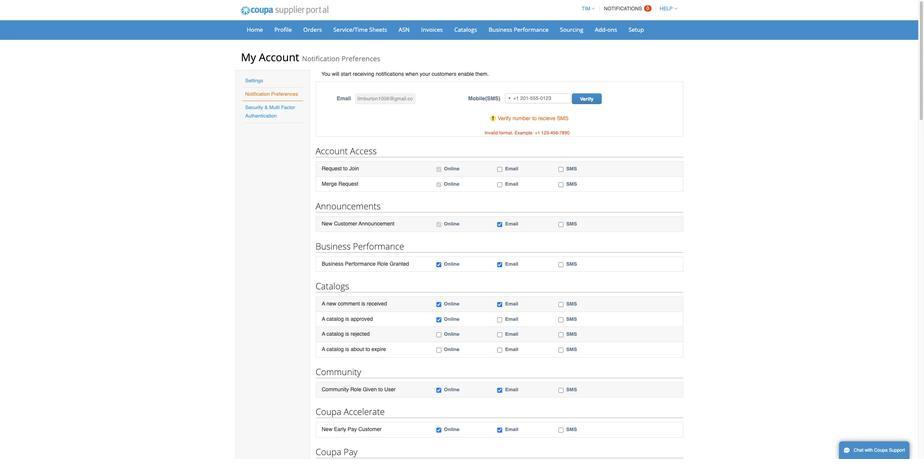 Task type: vqa. For each thing, say whether or not it's contained in the screenshot.
Performance to the top
yes



Task type: locate. For each thing, give the bounding box(es) containing it.
is
[[362, 301, 366, 307], [346, 316, 349, 322], [346, 331, 349, 337], [346, 346, 349, 352]]

new for new customer announcement
[[322, 221, 333, 227]]

catalogs up new
[[316, 280, 350, 292]]

to left the join
[[343, 166, 348, 172]]

notification up 'you'
[[302, 54, 340, 63]]

role left granted
[[377, 261, 388, 267]]

online for community role given to user
[[444, 387, 460, 392]]

to left recieve
[[533, 115, 537, 121]]

1 horizontal spatial notification
[[302, 54, 340, 63]]

1 vertical spatial community
[[322, 386, 349, 392]]

0 vertical spatial catalog
[[327, 316, 344, 322]]

home
[[247, 26, 263, 33]]

&
[[265, 105, 268, 110]]

0 horizontal spatial business performance
[[316, 240, 405, 252]]

1 horizontal spatial preferences
[[342, 54, 381, 63]]

online for a catalog is about to expire
[[444, 347, 460, 352]]

0 vertical spatial catalogs
[[455, 26, 478, 33]]

0 horizontal spatial account
[[259, 50, 299, 64]]

catalogs
[[455, 26, 478, 33], [316, 280, 350, 292]]

1 horizontal spatial catalogs
[[455, 26, 478, 33]]

telephone country code image
[[509, 98, 511, 99]]

multi
[[269, 105, 280, 110]]

7890
[[560, 130, 570, 136]]

2 new from the top
[[322, 426, 333, 433]]

number
[[513, 115, 531, 121]]

4 online from the top
[[444, 261, 460, 267]]

a up a catalog is rejected
[[322, 316, 325, 322]]

456-
[[551, 130, 560, 136]]

security & multi factor authentication link
[[245, 105, 295, 119]]

None checkbox
[[559, 167, 564, 172], [498, 222, 503, 227], [559, 222, 564, 227], [498, 318, 503, 323], [559, 333, 564, 338], [559, 348, 564, 353], [559, 388, 564, 393], [437, 428, 442, 433], [559, 167, 564, 172], [498, 222, 503, 227], [559, 222, 564, 227], [498, 318, 503, 323], [559, 333, 564, 338], [559, 348, 564, 353], [559, 388, 564, 393], [437, 428, 442, 433]]

0 vertical spatial verify
[[580, 96, 594, 102]]

new down announcements
[[322, 221, 333, 227]]

1 vertical spatial business performance
[[316, 240, 405, 252]]

None checkbox
[[437, 167, 442, 172], [498, 167, 503, 172], [437, 182, 442, 187], [498, 182, 503, 187], [559, 182, 564, 187], [437, 222, 442, 227], [437, 262, 442, 267], [498, 262, 503, 267], [559, 262, 564, 267], [437, 302, 442, 307], [498, 302, 503, 307], [559, 302, 564, 307], [437, 318, 442, 323], [559, 318, 564, 323], [437, 333, 442, 338], [498, 333, 503, 338], [437, 348, 442, 353], [498, 348, 503, 353], [437, 388, 442, 393], [498, 388, 503, 393], [498, 428, 503, 433], [559, 428, 564, 433], [437, 167, 442, 172], [498, 167, 503, 172], [437, 182, 442, 187], [498, 182, 503, 187], [559, 182, 564, 187], [437, 222, 442, 227], [437, 262, 442, 267], [498, 262, 503, 267], [559, 262, 564, 267], [437, 302, 442, 307], [498, 302, 503, 307], [559, 302, 564, 307], [437, 318, 442, 323], [559, 318, 564, 323], [437, 333, 442, 338], [498, 333, 503, 338], [437, 348, 442, 353], [498, 348, 503, 353], [437, 388, 442, 393], [498, 388, 503, 393], [498, 428, 503, 433], [559, 428, 564, 433]]

community up community role given to user
[[316, 366, 361, 378]]

new left early
[[322, 426, 333, 433]]

email for new early pay customer
[[506, 427, 519, 433]]

verify for verify number to recieve sms
[[498, 115, 512, 121]]

1 vertical spatial catalogs
[[316, 280, 350, 292]]

6 online from the top
[[444, 316, 460, 322]]

7 online from the top
[[444, 332, 460, 337]]

sms for a new comment is received
[[567, 301, 577, 307]]

coupa for coupa accelerate
[[316, 406, 342, 418]]

0 horizontal spatial preferences
[[271, 91, 298, 97]]

2 vertical spatial catalog
[[327, 346, 344, 352]]

catalog for a catalog is about to expire
[[327, 346, 344, 352]]

online
[[444, 166, 460, 172], [444, 181, 460, 187], [444, 221, 460, 227], [444, 261, 460, 267], [444, 301, 460, 307], [444, 316, 460, 322], [444, 332, 460, 337], [444, 347, 460, 352], [444, 387, 460, 392], [444, 427, 460, 433]]

0 vertical spatial business performance
[[489, 26, 549, 33]]

2 online from the top
[[444, 181, 460, 187]]

early
[[334, 426, 346, 433]]

1 vertical spatial verify
[[498, 115, 512, 121]]

1 horizontal spatial role
[[377, 261, 388, 267]]

catalog down a catalog is rejected
[[327, 346, 344, 352]]

navigation
[[579, 1, 678, 16]]

catalog down a catalog is approved
[[327, 331, 344, 337]]

notification down settings on the top left of page
[[245, 91, 270, 97]]

0 horizontal spatial role
[[351, 386, 362, 392]]

3 catalog from the top
[[327, 346, 344, 352]]

coupa pay
[[316, 446, 358, 458]]

customer down accelerate
[[359, 426, 382, 433]]

+1 201-555-0123 text field
[[506, 93, 572, 103]]

2 a from the top
[[322, 316, 325, 322]]

new customer announcement
[[322, 221, 395, 227]]

to right 'about'
[[366, 346, 370, 352]]

8 online from the top
[[444, 347, 460, 352]]

preferences
[[342, 54, 381, 63], [271, 91, 298, 97]]

sms for new early pay customer
[[567, 427, 577, 433]]

1 a from the top
[[322, 301, 325, 307]]

account down 'profile' link
[[259, 50, 299, 64]]

1 vertical spatial role
[[351, 386, 362, 392]]

0 vertical spatial role
[[377, 261, 388, 267]]

1 vertical spatial account
[[316, 145, 348, 157]]

is left approved
[[346, 316, 349, 322]]

service/time sheets
[[334, 26, 387, 33]]

None text field
[[355, 93, 416, 104]]

0 vertical spatial customer
[[334, 221, 357, 227]]

new
[[322, 221, 333, 227], [322, 426, 333, 433]]

1 vertical spatial customer
[[359, 426, 382, 433]]

to left user
[[379, 386, 383, 392]]

coupa right with
[[875, 448, 888, 453]]

0 vertical spatial community
[[316, 366, 361, 378]]

authentication
[[245, 113, 277, 119]]

1 horizontal spatial business performance
[[489, 26, 549, 33]]

10 online from the top
[[444, 427, 460, 433]]

verify button
[[572, 93, 602, 104]]

preferences up "receiving"
[[342, 54, 381, 63]]

1 horizontal spatial account
[[316, 145, 348, 157]]

will
[[332, 71, 340, 77]]

role
[[377, 261, 388, 267], [351, 386, 362, 392]]

profile
[[275, 26, 292, 33]]

0 vertical spatial preferences
[[342, 54, 381, 63]]

a left new
[[322, 301, 325, 307]]

orders
[[304, 26, 322, 33]]

catalogs right invoices
[[455, 26, 478, 33]]

3 a from the top
[[322, 331, 325, 337]]

role left given
[[351, 386, 362, 392]]

you
[[322, 71, 331, 77]]

email for merge request
[[506, 181, 519, 187]]

coupa up early
[[316, 406, 342, 418]]

format.
[[500, 130, 514, 136]]

notifications
[[376, 71, 404, 77]]

performance
[[514, 26, 549, 33], [353, 240, 405, 252], [345, 261, 376, 267]]

customer
[[334, 221, 357, 227], [359, 426, 382, 433]]

verify
[[580, 96, 594, 102], [498, 115, 512, 121]]

email for new customer announcement
[[506, 221, 519, 227]]

1 horizontal spatial verify
[[580, 96, 594, 102]]

sms
[[557, 115, 569, 121], [567, 166, 577, 172], [567, 181, 577, 187], [567, 221, 577, 227], [567, 261, 577, 267], [567, 301, 577, 307], [567, 316, 577, 322], [567, 332, 577, 337], [567, 347, 577, 352], [567, 387, 577, 392], [567, 427, 577, 433]]

account access
[[316, 145, 377, 157]]

catalog down new
[[327, 316, 344, 322]]

request
[[322, 166, 342, 172], [339, 181, 359, 187]]

3 online from the top
[[444, 221, 460, 227]]

is left 'about'
[[346, 346, 349, 352]]

1 vertical spatial notification
[[245, 91, 270, 97]]

account
[[259, 50, 299, 64], [316, 145, 348, 157]]

1 vertical spatial request
[[339, 181, 359, 187]]

verify inside button
[[580, 96, 594, 102]]

0 vertical spatial notification
[[302, 54, 340, 63]]

1 catalog from the top
[[327, 316, 344, 322]]

notification
[[302, 54, 340, 63], [245, 91, 270, 97]]

factor
[[281, 105, 295, 110]]

business performance
[[489, 26, 549, 33], [316, 240, 405, 252]]

1 new from the top
[[322, 221, 333, 227]]

sms for a catalog is about to expire
[[567, 347, 577, 352]]

4 a from the top
[[322, 346, 325, 352]]

invalid
[[485, 130, 498, 136]]

1 vertical spatial new
[[322, 426, 333, 433]]

preferences up factor
[[271, 91, 298, 97]]

a catalog is about to expire
[[322, 346, 386, 352]]

community up coupa accelerate
[[322, 386, 349, 392]]

a
[[322, 301, 325, 307], [322, 316, 325, 322], [322, 331, 325, 337], [322, 346, 325, 352]]

sms for community role given to user
[[567, 387, 577, 392]]

home link
[[242, 24, 268, 35]]

pay down new early pay customer
[[344, 446, 358, 458]]

setup link
[[624, 24, 650, 35]]

1 vertical spatial business
[[316, 240, 351, 252]]

mobile(sms)
[[469, 95, 501, 102]]

0 horizontal spatial verify
[[498, 115, 512, 121]]

0 vertical spatial request
[[322, 166, 342, 172]]

+1
[[535, 130, 540, 136]]

coupa
[[316, 406, 342, 418], [316, 446, 342, 458], [875, 448, 888, 453]]

to
[[533, 115, 537, 121], [343, 166, 348, 172], [366, 346, 370, 352], [379, 386, 383, 392]]

is for approved
[[346, 316, 349, 322]]

new
[[327, 301, 337, 307]]

9 online from the top
[[444, 387, 460, 392]]

pay right early
[[348, 426, 357, 433]]

new early pay customer
[[322, 426, 382, 433]]

coupa accelerate
[[316, 406, 385, 418]]

a for a catalog is rejected
[[322, 331, 325, 337]]

0 vertical spatial business
[[489, 26, 513, 33]]

123-
[[542, 130, 551, 136]]

setup
[[629, 26, 645, 33]]

account up request to join
[[316, 145, 348, 157]]

profile link
[[270, 24, 297, 35]]

add-
[[595, 26, 608, 33]]

a down a catalog is rejected
[[322, 346, 325, 352]]

0 horizontal spatial customer
[[334, 221, 357, 227]]

request down the join
[[339, 181, 359, 187]]

1 online from the top
[[444, 166, 460, 172]]

1 vertical spatial performance
[[353, 240, 405, 252]]

is left rejected
[[346, 331, 349, 337]]

business
[[489, 26, 513, 33], [316, 240, 351, 252], [322, 261, 344, 267]]

sms for request to join
[[567, 166, 577, 172]]

chat with coupa support button
[[840, 442, 910, 459]]

coupa down early
[[316, 446, 342, 458]]

1 vertical spatial catalog
[[327, 331, 344, 337]]

0 vertical spatial new
[[322, 221, 333, 227]]

a down a catalog is approved
[[322, 331, 325, 337]]

5 online from the top
[[444, 301, 460, 307]]

request up the merge
[[322, 166, 342, 172]]

new for new early pay customer
[[322, 426, 333, 433]]

email for request to join
[[506, 166, 519, 172]]

customer down announcements
[[334, 221, 357, 227]]

chat with coupa support
[[854, 448, 906, 453]]

2 catalog from the top
[[327, 331, 344, 337]]

0 horizontal spatial catalogs
[[316, 280, 350, 292]]



Task type: describe. For each thing, give the bounding box(es) containing it.
is for about
[[346, 346, 349, 352]]

start
[[341, 71, 352, 77]]

online for a new comment is received
[[444, 301, 460, 307]]

0 vertical spatial pay
[[348, 426, 357, 433]]

notifications
[[604, 6, 643, 11]]

sheets
[[370, 26, 387, 33]]

online for new early pay customer
[[444, 427, 460, 433]]

online for request to join
[[444, 166, 460, 172]]

asn
[[399, 26, 410, 33]]

is left 'received'
[[362, 301, 366, 307]]

online for new customer announcement
[[444, 221, 460, 227]]

is for rejected
[[346, 331, 349, 337]]

sourcing link
[[556, 24, 589, 35]]

catalog for a catalog is approved
[[327, 316, 344, 322]]

preferences inside "my account notification preferences"
[[342, 54, 381, 63]]

navigation containing notifications 0
[[579, 1, 678, 16]]

notification preferences link
[[245, 91, 298, 97]]

your
[[420, 71, 431, 77]]

2 vertical spatial performance
[[345, 261, 376, 267]]

rejected
[[351, 331, 370, 337]]

community for community role given to user
[[322, 386, 349, 392]]

settings link
[[245, 78, 263, 84]]

tim link
[[579, 6, 595, 11]]

sms for business performance role granted
[[567, 261, 577, 267]]

sms for a catalog is rejected
[[567, 332, 577, 337]]

0 vertical spatial account
[[259, 50, 299, 64]]

a catalog is approved
[[322, 316, 373, 322]]

verify number to recieve sms
[[498, 115, 569, 121]]

sms for a catalog is approved
[[567, 316, 577, 322]]

sourcing
[[561, 26, 584, 33]]

a new comment is received
[[322, 301, 387, 307]]

catalogs link
[[450, 24, 483, 35]]

asn link
[[394, 24, 415, 35]]

online for a catalog is rejected
[[444, 332, 460, 337]]

my account notification preferences
[[241, 50, 381, 64]]

sms for merge request
[[567, 181, 577, 187]]

orders link
[[299, 24, 327, 35]]

catalog for a catalog is rejected
[[327, 331, 344, 337]]

user
[[385, 386, 396, 392]]

received
[[367, 301, 387, 307]]

granted
[[390, 261, 409, 267]]

merge request
[[322, 181, 359, 187]]

them.
[[476, 71, 489, 77]]

security & multi factor authentication
[[245, 105, 295, 119]]

a for a catalog is about to expire
[[322, 346, 325, 352]]

verify for verify
[[580, 96, 594, 102]]

settings
[[245, 78, 263, 84]]

announcements
[[316, 200, 381, 212]]

sms for new customer announcement
[[567, 221, 577, 227]]

Telephone country code field
[[506, 94, 514, 103]]

a for a catalog is approved
[[322, 316, 325, 322]]

accelerate
[[344, 406, 385, 418]]

invalid format. example: +1 123-456-7890
[[485, 130, 570, 136]]

customers
[[432, 71, 457, 77]]

community role given to user
[[322, 386, 396, 392]]

online for merge request
[[444, 181, 460, 187]]

request to join
[[322, 166, 359, 172]]

email for community role given to user
[[506, 387, 519, 392]]

add-ons link
[[590, 24, 623, 35]]

service/time
[[334, 26, 368, 33]]

chat
[[854, 448, 864, 453]]

help
[[660, 6, 673, 11]]

invoices link
[[417, 24, 448, 35]]

announcement
[[359, 221, 395, 227]]

you will start receiving notifications when your customers enable them.
[[322, 71, 489, 77]]

1 horizontal spatial customer
[[359, 426, 382, 433]]

notifications 0
[[604, 5, 650, 11]]

email for a catalog is approved
[[506, 316, 519, 322]]

2 vertical spatial business
[[322, 261, 344, 267]]

access
[[350, 145, 377, 157]]

online for business performance role granted
[[444, 261, 460, 267]]

merge
[[322, 181, 337, 187]]

email for a catalog is about to expire
[[506, 347, 519, 352]]

business performance link
[[484, 24, 554, 35]]

my
[[241, 50, 256, 64]]

add-ons
[[595, 26, 618, 33]]

1 vertical spatial preferences
[[271, 91, 298, 97]]

0 vertical spatial performance
[[514, 26, 549, 33]]

enable
[[458, 71, 474, 77]]

1 vertical spatial pay
[[344, 446, 358, 458]]

support
[[890, 448, 906, 453]]

coupa for coupa pay
[[316, 446, 342, 458]]

help link
[[657, 6, 678, 11]]

coupa inside button
[[875, 448, 888, 453]]

online for a catalog is approved
[[444, 316, 460, 322]]

0
[[647, 5, 650, 11]]

example:
[[515, 130, 534, 136]]

given
[[363, 386, 377, 392]]

email for business performance role granted
[[506, 261, 519, 267]]

with
[[865, 448, 874, 453]]

ons
[[608, 26, 618, 33]]

receiving
[[353, 71, 374, 77]]

service/time sheets link
[[329, 24, 392, 35]]

join
[[349, 166, 359, 172]]

community for community
[[316, 366, 361, 378]]

email for a new comment is received
[[506, 301, 519, 307]]

invoices
[[422, 26, 443, 33]]

0 horizontal spatial notification
[[245, 91, 270, 97]]

a catalog is rejected
[[322, 331, 370, 337]]

notification preferences
[[245, 91, 298, 97]]

about
[[351, 346, 364, 352]]

recieve
[[539, 115, 556, 121]]

notification inside "my account notification preferences"
[[302, 54, 340, 63]]

email for a catalog is rejected
[[506, 332, 519, 337]]

a for a new comment is received
[[322, 301, 325, 307]]

coupa supplier portal image
[[235, 1, 334, 20]]

business performance role granted
[[322, 261, 409, 267]]

comment
[[338, 301, 360, 307]]

expire
[[372, 346, 386, 352]]

security
[[245, 105, 263, 110]]

approved
[[351, 316, 373, 322]]

tim
[[582, 6, 591, 11]]



